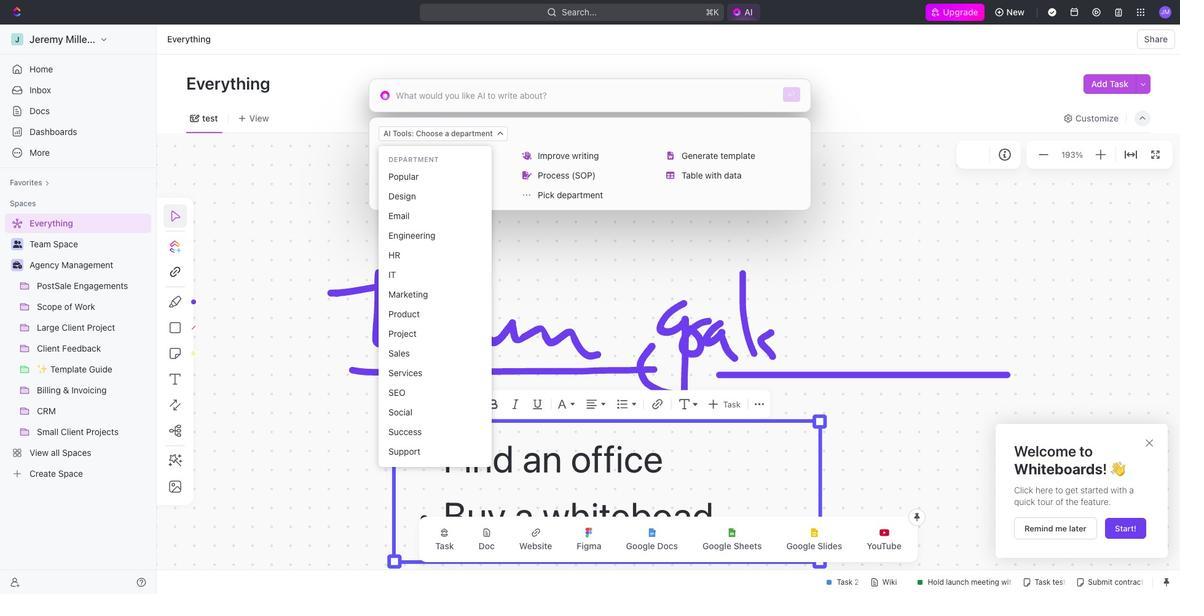 Task type: locate. For each thing, give the bounding box(es) containing it.
sheets
[[734, 541, 762, 552]]

share
[[1144, 34, 1168, 44]]

website
[[519, 541, 552, 552]]

project button
[[384, 325, 487, 344]]

choose
[[416, 129, 443, 138]]

started
[[1080, 485, 1108, 496]]

process
[[538, 170, 569, 181]]

it
[[388, 270, 396, 281]]

department up write with ai button
[[451, 129, 493, 138]]

whiteboad
[[542, 493, 714, 539]]

me
[[1055, 524, 1067, 534]]

seo
[[388, 388, 405, 399]]

figma button
[[567, 521, 611, 559]]

google for google docs
[[626, 541, 655, 552]]

table
[[682, 170, 703, 181]]

blog
[[394, 190, 412, 200]]

to up whiteboards
[[1079, 443, 1093, 460]]

!
[[1103, 461, 1107, 478]]

2 horizontal spatial task
[[1110, 79, 1128, 89]]

welcome to whiteboards ! 👋
[[1014, 443, 1125, 478]]

2 vertical spatial task
[[435, 541, 454, 552]]

popular
[[388, 172, 419, 182]]

new button
[[989, 2, 1032, 22]]

0 horizontal spatial to
[[1055, 485, 1063, 496]]

tools:
[[393, 129, 414, 138]]

0 horizontal spatial with
[[417, 151, 434, 161]]

google left slides at bottom
[[786, 541, 815, 552]]

0 horizontal spatial google
[[626, 541, 655, 552]]

with inside table with data "button"
[[705, 170, 722, 181]]

email
[[429, 170, 450, 181]]

hand sparkles image
[[522, 152, 532, 160]]

slides
[[818, 541, 842, 552]]

3 google from the left
[[786, 541, 815, 552]]

0 vertical spatial docs
[[30, 106, 50, 116]]

1 vertical spatial department
[[557, 190, 603, 200]]

ai left tools: at the top left of the page
[[384, 129, 391, 138]]

docs down inbox
[[30, 106, 50, 116]]

2 vertical spatial with
[[1111, 485, 1127, 496]]

docs down whiteboad
[[657, 541, 678, 552]]

0 vertical spatial everything
[[167, 34, 211, 44]]

0 vertical spatial write
[[394, 151, 415, 161]]

2 write from the top
[[394, 170, 415, 181]]

an
[[417, 170, 427, 181], [522, 436, 562, 482]]

1 vertical spatial an
[[522, 436, 562, 482]]

0 vertical spatial to
[[1079, 443, 1093, 460]]

write up popular
[[394, 151, 415, 161]]

figma
[[577, 541, 601, 552]]

1 horizontal spatial google
[[702, 541, 731, 552]]

a inside the click here to get started with a quick tour of the feature.
[[1129, 485, 1134, 496]]

0 horizontal spatial ai
[[384, 129, 391, 138]]

docs inside sidebar navigation
[[30, 106, 50, 116]]

write an email button
[[374, 166, 516, 186]]

hr button
[[384, 246, 487, 266]]

to inside welcome to whiteboards ! 👋
[[1079, 443, 1093, 460]]

0 vertical spatial with
[[417, 151, 434, 161]]

ai up email
[[436, 151, 444, 161]]

google inside button
[[626, 541, 655, 552]]

docs link
[[5, 101, 151, 121]]

1 horizontal spatial ai
[[436, 151, 444, 161]]

0 vertical spatial department
[[451, 129, 493, 138]]

design
[[388, 191, 416, 202]]

find
[[443, 436, 514, 482]]

google left sheets
[[702, 541, 731, 552]]

table image
[[666, 172, 675, 180]]

× button
[[1144, 434, 1154, 451]]

remind me later button
[[1014, 518, 1097, 540]]

1 horizontal spatial docs
[[657, 541, 678, 552]]

1 horizontal spatial with
[[705, 170, 722, 181]]

2 google from the left
[[702, 541, 731, 552]]

email button
[[384, 207, 487, 226]]

to up of
[[1055, 485, 1063, 496]]

0 vertical spatial ai
[[384, 129, 391, 138]]

0 horizontal spatial docs
[[30, 106, 50, 116]]

1 vertical spatial task
[[723, 400, 741, 410]]

193%
[[1061, 150, 1083, 160]]

marketing button
[[384, 285, 487, 305]]

What would you like AI to write about? text field
[[396, 89, 771, 102]]

department inside dropdown button
[[451, 129, 493, 138]]

everything
[[167, 34, 211, 44], [186, 73, 274, 93]]

1 vertical spatial ai
[[436, 151, 444, 161]]

tour
[[1037, 497, 1053, 508]]

support
[[388, 447, 420, 458]]

write with ai
[[394, 151, 444, 161]]

generate template button
[[662, 146, 803, 166]]

start!
[[1115, 524, 1136, 534]]

1 horizontal spatial to
[[1079, 443, 1093, 460]]

write
[[394, 151, 415, 161], [394, 170, 415, 181]]

the
[[1066, 497, 1078, 508]]

test link
[[200, 110, 218, 127]]

everything link
[[164, 32, 214, 47]]

google for google sheets
[[702, 541, 731, 552]]

design button
[[384, 187, 487, 207]]

a up website
[[514, 493, 534, 539]]

welcome
[[1014, 443, 1076, 460]]

popular button
[[384, 167, 487, 187]]

1 vertical spatial with
[[705, 170, 722, 181]]

1 vertical spatial to
[[1055, 485, 1063, 496]]

task button
[[705, 396, 743, 413], [425, 521, 464, 559]]

department
[[451, 129, 493, 138], [557, 190, 603, 200]]

write down department
[[394, 170, 415, 181]]

ai tools: choose a department button
[[379, 126, 508, 141]]

1 vertical spatial write
[[394, 170, 415, 181]]

add task button
[[1084, 74, 1136, 94]]

google slides
[[786, 541, 842, 552]]

click
[[1014, 485, 1033, 496]]

0 horizontal spatial a
[[445, 129, 449, 138]]

1 write from the top
[[394, 151, 415, 161]]

1 horizontal spatial task button
[[705, 396, 743, 413]]

an inside button
[[417, 170, 427, 181]]

with up 'write an email'
[[417, 151, 434, 161]]

with left data
[[705, 170, 722, 181]]

dashboards link
[[5, 122, 151, 142]]

google sheets
[[702, 541, 762, 552]]

0 vertical spatial an
[[417, 170, 427, 181]]

an for find
[[522, 436, 562, 482]]

2 horizontal spatial with
[[1111, 485, 1127, 496]]

0 horizontal spatial department
[[451, 129, 493, 138]]

management
[[61, 260, 113, 270]]

dialog
[[996, 425, 1168, 559]]

task
[[1110, 79, 1128, 89], [723, 400, 741, 410], [435, 541, 454, 552]]

feature.
[[1081, 497, 1111, 508]]

with inside write with ai button
[[417, 151, 434, 161]]

a right choose
[[445, 129, 449, 138]]

2 horizontal spatial google
[[786, 541, 815, 552]]

193% button
[[1059, 147, 1085, 162]]

1 vertical spatial docs
[[657, 541, 678, 552]]

google docs
[[626, 541, 678, 552]]

project
[[388, 329, 417, 340]]

file word image
[[667, 152, 674, 160]]

(sop)
[[572, 170, 596, 181]]

a right "started"
[[1129, 485, 1134, 496]]

google down whiteboad
[[626, 541, 655, 552]]

1 horizontal spatial task
[[723, 400, 741, 410]]

click here to get started with a quick tour of the feature.
[[1014, 485, 1136, 508]]

1 google from the left
[[626, 541, 655, 552]]

with down 👋
[[1111, 485, 1127, 496]]

0 horizontal spatial an
[[417, 170, 427, 181]]

1 horizontal spatial an
[[522, 436, 562, 482]]

department down (sop)
[[557, 190, 603, 200]]

here
[[1035, 485, 1053, 496]]

0 horizontal spatial task button
[[425, 521, 464, 559]]

agency management link
[[30, 256, 149, 275]]

2 horizontal spatial a
[[1129, 485, 1134, 496]]

0 horizontal spatial task
[[435, 541, 454, 552]]

table with data button
[[662, 166, 803, 186]]



Task type: describe. For each thing, give the bounding box(es) containing it.
search...
[[562, 7, 597, 17]]

everything inside everything link
[[167, 34, 211, 44]]

upgrade link
[[926, 4, 984, 21]]

pick
[[538, 190, 554, 200]]

×
[[1144, 434, 1154, 451]]

ai inside ai tools: choose a department button
[[384, 129, 391, 138]]

whiteboards
[[1014, 461, 1103, 478]]

engineering button
[[384, 226, 487, 246]]

agency management
[[30, 260, 113, 270]]

1 vertical spatial task button
[[425, 521, 464, 559]]

template
[[720, 151, 755, 161]]

inbox link
[[5, 81, 151, 100]]

new
[[1006, 7, 1025, 17]]

blog post button
[[374, 186, 516, 205]]

google docs button
[[616, 521, 688, 559]]

sales
[[388, 349, 410, 359]]

1 horizontal spatial department
[[557, 190, 603, 200]]

with inside the click here to get started with a quick tour of the feature.
[[1111, 485, 1127, 496]]

0 vertical spatial task
[[1110, 79, 1128, 89]]

👋
[[1110, 461, 1125, 478]]

home link
[[5, 60, 151, 79]]

product
[[388, 309, 420, 320]]

department
[[388, 155, 439, 163]]

upgrade
[[943, 7, 978, 17]]

spaces
[[10, 199, 36, 208]]

file signature image
[[522, 172, 531, 180]]

find an office
[[443, 436, 663, 482]]

dialog containing ×
[[996, 425, 1168, 559]]

1 vertical spatial everything
[[186, 73, 274, 93]]

marketing
[[388, 290, 428, 300]]

improve writing
[[538, 151, 599, 161]]

test
[[202, 113, 218, 123]]

success
[[388, 427, 422, 438]]

it button
[[384, 266, 487, 285]]

data
[[724, 170, 742, 181]]

google for google slides
[[786, 541, 815, 552]]

a inside button
[[445, 129, 449, 138]]

services
[[388, 368, 422, 379]]

process (sop) button
[[518, 166, 659, 186]]

remind me later
[[1025, 524, 1086, 534]]

pick department button
[[518, 186, 659, 205]]

improve
[[538, 151, 570, 161]]

process (sop)
[[538, 170, 596, 181]]

pick department
[[538, 190, 603, 200]]

product button
[[384, 305, 487, 325]]

youtube
[[867, 541, 901, 552]]

customize
[[1075, 113, 1119, 123]]

to inside the click here to get started with a quick tour of the feature.
[[1055, 485, 1063, 496]]

sales button
[[384, 344, 487, 364]]

remind
[[1025, 524, 1053, 534]]

business time image
[[13, 262, 22, 269]]

engineering
[[388, 231, 435, 241]]

write an email
[[394, 170, 450, 181]]

0 vertical spatial task button
[[705, 396, 743, 413]]

home
[[30, 64, 53, 74]]

favorites
[[10, 178, 42, 187]]

sidebar navigation
[[0, 25, 157, 595]]

seo button
[[384, 384, 487, 403]]

1 horizontal spatial a
[[514, 493, 534, 539]]

doc button
[[469, 521, 504, 559]]

writing
[[572, 151, 599, 161]]

success button
[[384, 423, 487, 443]]

office
[[571, 436, 663, 482]]

⌘k
[[706, 7, 719, 17]]

with for table
[[705, 170, 722, 181]]

improve writing button
[[518, 146, 659, 166]]

buy
[[443, 493, 506, 539]]

write for write with ai
[[394, 151, 415, 161]]

ai tools: choose a department
[[384, 129, 493, 138]]

customize button
[[1059, 110, 1122, 127]]

write with ai button
[[374, 146, 516, 166]]

pencil image
[[379, 152, 387, 160]]

doc
[[479, 541, 495, 552]]

ai tools: choose a department button
[[379, 126, 508, 141]]

email
[[388, 211, 410, 222]]

ai inside write with ai button
[[436, 151, 444, 161]]

post
[[414, 190, 432, 200]]

social button
[[384, 403, 487, 423]]

add task
[[1091, 79, 1128, 89]]

of
[[1056, 497, 1063, 508]]

docs inside button
[[657, 541, 678, 552]]

⏎
[[788, 90, 795, 99]]

an for write
[[417, 170, 427, 181]]

share button
[[1137, 30, 1175, 49]]

write for write an email
[[394, 170, 415, 181]]

table with data
[[682, 170, 742, 181]]

support button
[[384, 443, 487, 462]]

quick
[[1014, 497, 1035, 508]]

with for write
[[417, 151, 434, 161]]



Task type: vqa. For each thing, say whether or not it's contained in the screenshot.
Process (SOP)
yes



